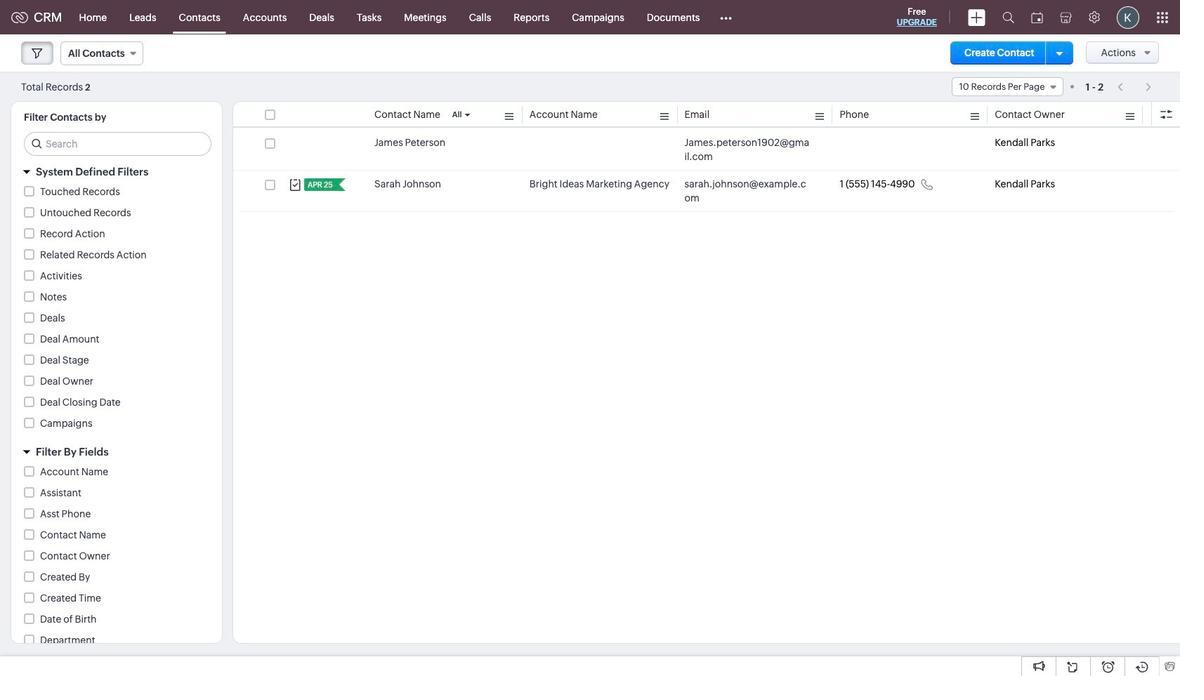 Task type: describe. For each thing, give the bounding box(es) containing it.
search image
[[1003, 11, 1015, 23]]

profile image
[[1117, 6, 1140, 28]]

search element
[[994, 0, 1023, 34]]

Other Modules field
[[711, 6, 742, 28]]

create menu image
[[968, 9, 986, 26]]



Task type: vqa. For each thing, say whether or not it's contained in the screenshot.
topmost 'Account Name'
no



Task type: locate. For each thing, give the bounding box(es) containing it.
profile element
[[1109, 0, 1148, 34]]

None field
[[60, 41, 143, 65], [952, 77, 1063, 96], [60, 41, 143, 65], [952, 77, 1063, 96]]

row group
[[233, 129, 1180, 212]]

Search text field
[[25, 133, 211, 155]]

calendar image
[[1031, 12, 1043, 23]]

logo image
[[11, 12, 28, 23]]

create menu element
[[960, 0, 994, 34]]

navigation
[[1111, 77, 1159, 97]]



